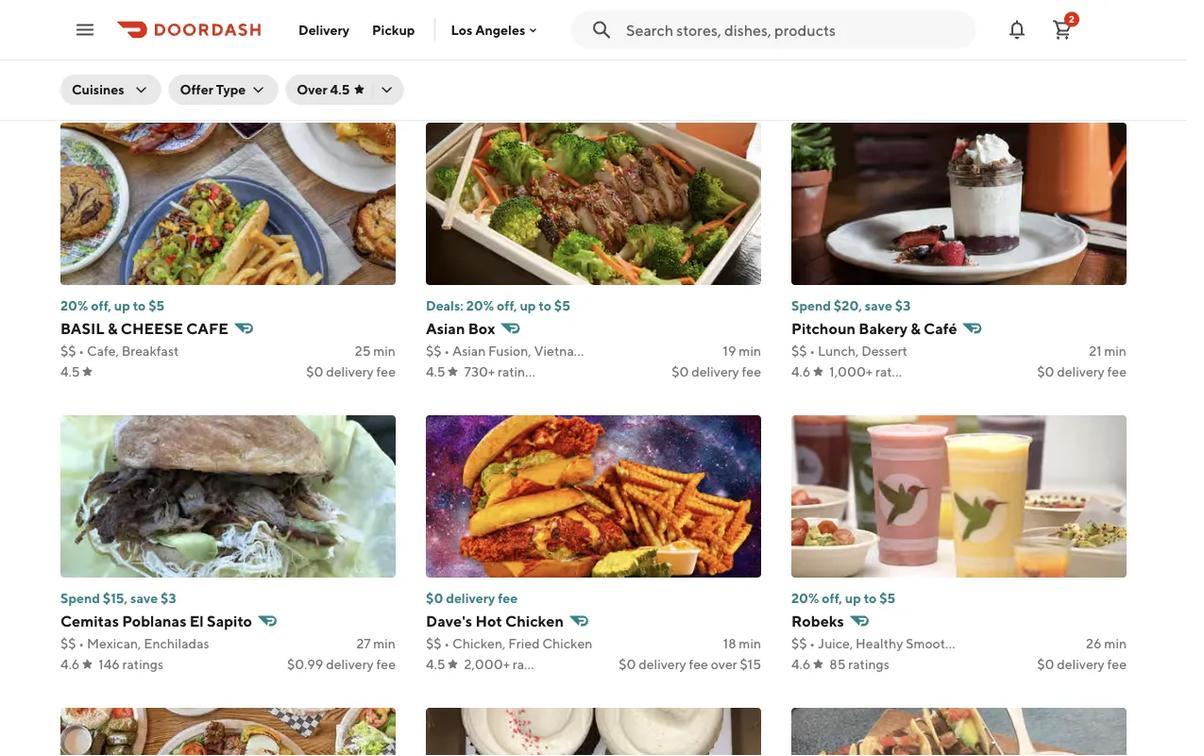 Task type: vqa. For each thing, say whether or not it's contained in the screenshot.
Store search: begin typing to search for stores available on DoorDash text field
yes



Task type: describe. For each thing, give the bounding box(es) containing it.
4.6 for cemitas
[[60, 657, 80, 672]]

box
[[468, 320, 495, 338]]

café
[[924, 320, 957, 338]]

los angeles
[[451, 22, 525, 38]]

dessert
[[861, 343, 907, 359]]

4.6 left 85
[[791, 657, 811, 672]]

min for basil & cheese cafe
[[373, 343, 396, 359]]

basil & cheese cafe
[[60, 320, 228, 338]]

$0 delivery fee for &
[[306, 364, 396, 380]]

1 horizontal spatial up
[[520, 298, 536, 314]]

$$ • juice, healthy smoothies
[[791, 636, 970, 652]]

$0 for pitchoun bakery & café
[[1037, 364, 1054, 380]]

healthy
[[856, 636, 903, 652]]

$20,
[[834, 298, 862, 314]]

cuisines
[[72, 82, 124, 97]]

pitchoun bakery & café
[[791, 320, 957, 338]]

cheese
[[121, 320, 183, 338]]

$$ • asian fusion, vietnamese
[[426, 343, 606, 359]]

• for asian
[[444, 343, 450, 359]]

• for cemitas
[[79, 636, 84, 652]]

2,000+ ratings
[[464, 657, 554, 672]]

0 vertical spatial chicken
[[505, 612, 564, 630]]

deals:
[[426, 298, 464, 314]]

vietnamese
[[534, 343, 606, 359]]

min for dave's hot chicken
[[739, 636, 761, 652]]

2
[[1069, 14, 1075, 25]]

26
[[1086, 636, 1102, 652]]

20% for basil & cheese cafe
[[60, 298, 88, 314]]

fee for cemitas poblanas el sapito
[[376, 657, 396, 672]]

$0.99 delivery fee
[[287, 657, 396, 672]]

$5 for robeks
[[879, 591, 896, 606]]

1 horizontal spatial off,
[[497, 298, 517, 314]]

$5 for basil & cheese cafe
[[148, 298, 165, 314]]

$0 delivery fee for box
[[672, 364, 761, 380]]

$$ • lunch, dessert
[[791, 343, 907, 359]]

$0 delivery fee down the 26
[[1037, 657, 1127, 672]]

$$ • chicken, fried chicken
[[426, 636, 593, 652]]

sapito
[[207, 612, 252, 630]]

Store search: begin typing to search for stores available on DoorDash text field
[[626, 19, 964, 40]]

deals: 20% off, up to $5
[[426, 298, 570, 314]]

1 horizontal spatial 20%
[[466, 298, 494, 314]]

1 items, open order cart image
[[1051, 18, 1074, 41]]

spend $20, save $3
[[791, 298, 911, 314]]

min for asian box
[[739, 343, 761, 359]]

1 vertical spatial chicken
[[542, 636, 593, 652]]

bakery
[[859, 320, 908, 338]]

$$ down robeks
[[791, 636, 807, 652]]

mexican,
[[87, 636, 141, 652]]

off, for basil & cheese cafe
[[91, 298, 111, 314]]

2 button
[[1044, 11, 1081, 49]]

fee for dave's hot chicken
[[689, 657, 708, 672]]

20% off, up to $5 for basil & cheese cafe
[[60, 298, 165, 314]]

all stores
[[60, 59, 191, 95]]

breakfast
[[122, 343, 179, 359]]

1 horizontal spatial to
[[539, 298, 552, 314]]

$$ • cafe, breakfast
[[60, 343, 179, 359]]

cemitas poblanas el sapito
[[60, 612, 252, 630]]

pitchoun
[[791, 320, 856, 338]]

asian box
[[426, 320, 495, 338]]

4.5 for 730+
[[426, 364, 445, 380]]

21
[[1089, 343, 1102, 359]]

1 & from the left
[[108, 320, 118, 338]]

21 min
[[1089, 343, 1127, 359]]

4.5 for 2,000+
[[426, 657, 445, 672]]

$15,
[[103, 591, 128, 606]]

$$ for dave's
[[426, 636, 442, 652]]

dave's hot chicken
[[426, 612, 564, 630]]

$0 delivery fee up hot
[[426, 591, 518, 606]]

ratings for poblanas
[[122, 657, 163, 672]]

delivery for asian box
[[692, 364, 739, 380]]

min for pitchoun bakery & café
[[1104, 343, 1127, 359]]

stores
[[104, 59, 191, 95]]

save for bakery
[[865, 298, 892, 314]]

cemitas
[[60, 612, 119, 630]]

delivery button
[[287, 15, 361, 45]]

spend $15, save $3
[[60, 591, 176, 606]]

fried
[[508, 636, 540, 652]]

26 min
[[1086, 636, 1127, 652]]

delivery for basil & cheese cafe
[[326, 364, 374, 380]]

delivery for pitchoun bakery & café
[[1057, 364, 1105, 380]]

2,000+
[[464, 657, 510, 672]]

$15
[[740, 657, 761, 672]]

off, for robeks
[[822, 591, 842, 606]]

type
[[216, 82, 246, 97]]

20% for robeks
[[791, 591, 819, 606]]

18
[[723, 636, 736, 652]]

smoothies
[[906, 636, 970, 652]]

20% off, up to $5 for robeks
[[791, 591, 896, 606]]

fee for basil & cheese cafe
[[376, 364, 396, 380]]

18 min
[[723, 636, 761, 652]]

lunch,
[[818, 343, 859, 359]]

$$ for basil
[[60, 343, 76, 359]]

delivery for robeks
[[1057, 657, 1105, 672]]

offer type button
[[168, 75, 278, 105]]

all
[[60, 59, 98, 95]]

min for robeks
[[1104, 636, 1127, 652]]

$0.99
[[287, 657, 323, 672]]

0 vertical spatial asian
[[426, 320, 465, 338]]

el
[[190, 612, 204, 630]]

pickup button
[[361, 15, 426, 45]]

poblanas
[[122, 612, 186, 630]]



Task type: locate. For each thing, give the bounding box(es) containing it.
85
[[829, 657, 846, 672]]

& up $$ • cafe, breakfast
[[108, 320, 118, 338]]

delivery down 27
[[326, 657, 374, 672]]

to up healthy
[[864, 591, 877, 606]]

spend for pitchoun bakery & café
[[791, 298, 831, 314]]

4.5 right over
[[330, 82, 350, 97]]

4.5 for $0
[[60, 364, 80, 380]]

$$ • mexican, enchiladas
[[60, 636, 209, 652]]

• down cemitas
[[79, 636, 84, 652]]

2 horizontal spatial to
[[864, 591, 877, 606]]

save for poblanas
[[130, 591, 158, 606]]

fee up dave's hot chicken in the left of the page
[[498, 591, 518, 606]]

min
[[373, 343, 396, 359], [739, 343, 761, 359], [1104, 343, 1127, 359], [373, 636, 396, 652], [739, 636, 761, 652], [1104, 636, 1127, 652]]

4.6 left 146
[[60, 657, 80, 672]]

fee for robeks
[[1107, 657, 1127, 672]]

over
[[297, 82, 327, 97]]

$$ down cemitas
[[60, 636, 76, 652]]

min for cemitas poblanas el sapito
[[373, 636, 396, 652]]

pickup
[[372, 22, 415, 37]]

20% up 'box'
[[466, 298, 494, 314]]

offer
[[180, 82, 213, 97]]

2 & from the left
[[911, 320, 921, 338]]

los angeles button
[[451, 22, 540, 38]]

fee for asian box
[[742, 364, 761, 380]]

27
[[357, 636, 371, 652]]

juice,
[[818, 636, 853, 652]]

delivery down 25
[[326, 364, 374, 380]]

0 horizontal spatial off,
[[91, 298, 111, 314]]

$3 for bakery
[[895, 298, 911, 314]]

4.6 for pitchoun
[[791, 364, 811, 380]]

los
[[451, 22, 472, 38]]

2 horizontal spatial up
[[845, 591, 861, 606]]

0 horizontal spatial &
[[108, 320, 118, 338]]

ratings for hot
[[513, 657, 554, 672]]

0 horizontal spatial save
[[130, 591, 158, 606]]

asian down deals:
[[426, 320, 465, 338]]

• down dave's
[[444, 636, 450, 652]]

off, up fusion,
[[497, 298, 517, 314]]

min right 18
[[739, 636, 761, 652]]

offer type
[[180, 82, 246, 97]]

ratings down fried in the bottom of the page
[[513, 657, 554, 672]]

0 horizontal spatial 20%
[[60, 298, 88, 314]]

$3
[[895, 298, 911, 314], [161, 591, 176, 606]]

delivery down 21
[[1057, 364, 1105, 380]]

$$
[[60, 343, 76, 359], [426, 343, 442, 359], [791, 343, 807, 359], [60, 636, 76, 652], [426, 636, 442, 652], [791, 636, 807, 652]]

to
[[133, 298, 146, 314], [539, 298, 552, 314], [864, 591, 877, 606]]

• left the cafe,
[[79, 343, 84, 359]]

angeles
[[475, 22, 525, 38]]

min right 27
[[373, 636, 396, 652]]

open menu image
[[74, 18, 96, 41]]

0 vertical spatial 20% off, up to $5
[[60, 298, 165, 314]]

4.5 down dave's
[[426, 657, 445, 672]]

delivery for dave's hot chicken
[[639, 657, 686, 672]]

1 vertical spatial 20% off, up to $5
[[791, 591, 896, 606]]

$3 for poblanas
[[161, 591, 176, 606]]

cuisines button
[[60, 75, 161, 105]]

enchiladas
[[144, 636, 209, 652]]

fee down 21 min at the right of the page
[[1107, 364, 1127, 380]]

0 vertical spatial spend
[[791, 298, 831, 314]]

146 ratings
[[99, 657, 163, 672]]

1 horizontal spatial 20% off, up to $5
[[791, 591, 896, 606]]

$3 up cemitas poblanas el sapito
[[161, 591, 176, 606]]

19 min
[[723, 343, 761, 359]]

delivery
[[298, 22, 349, 37]]

$$ for cemitas
[[60, 636, 76, 652]]

asian
[[426, 320, 465, 338], [452, 343, 486, 359]]

& left café
[[911, 320, 921, 338]]

fusion,
[[488, 343, 531, 359]]

25 min
[[355, 343, 396, 359]]

1 horizontal spatial $3
[[895, 298, 911, 314]]

$0 delivery fee down 25
[[306, 364, 396, 380]]

19
[[723, 343, 736, 359]]

4.6
[[791, 364, 811, 380], [60, 657, 80, 672], [791, 657, 811, 672]]

$$ down dave's
[[426, 636, 442, 652]]

to for robeks
[[864, 591, 877, 606]]

ratings down the dessert
[[875, 364, 916, 380]]

27 min
[[357, 636, 396, 652]]

$$ for asian
[[426, 343, 442, 359]]

delivery up hot
[[446, 591, 495, 606]]

fee for pitchoun bakery & café
[[1107, 364, 1127, 380]]

ratings for box
[[498, 364, 539, 380]]

up up the $$ • asian fusion, vietnamese
[[520, 298, 536, 314]]

$3 up bakery
[[895, 298, 911, 314]]

4.5 down basil
[[60, 364, 80, 380]]

chicken up fried in the bottom of the page
[[505, 612, 564, 630]]

off, up robeks
[[822, 591, 842, 606]]

25
[[355, 343, 371, 359]]

$0 for asian box
[[672, 364, 689, 380]]

chicken
[[505, 612, 564, 630], [542, 636, 593, 652]]

0 horizontal spatial up
[[114, 298, 130, 314]]

1 horizontal spatial $5
[[554, 298, 570, 314]]

delivery left over
[[639, 657, 686, 672]]

$0
[[306, 364, 323, 380], [672, 364, 689, 380], [1037, 364, 1054, 380], [426, 591, 443, 606], [619, 657, 636, 672], [1037, 657, 1054, 672]]

$$ for pitchoun
[[791, 343, 807, 359]]

fee down 26 min
[[1107, 657, 1127, 672]]

4.5
[[330, 82, 350, 97], [60, 364, 80, 380], [426, 364, 445, 380], [426, 657, 445, 672]]

over 4.5 button
[[285, 75, 404, 105]]

chicken right fried in the bottom of the page
[[542, 636, 593, 652]]

20% up robeks
[[791, 591, 819, 606]]

146
[[99, 657, 120, 672]]

fee down 25 min
[[376, 364, 396, 380]]

20% off, up to $5 up basil
[[60, 298, 165, 314]]

2 horizontal spatial off,
[[822, 591, 842, 606]]

$0 delivery fee
[[306, 364, 396, 380], [672, 364, 761, 380], [1037, 364, 1127, 380], [426, 591, 518, 606], [1037, 657, 1127, 672]]

$$ down basil
[[60, 343, 76, 359]]

off,
[[91, 298, 111, 314], [497, 298, 517, 314], [822, 591, 842, 606]]

notification bell image
[[1006, 18, 1028, 41]]

• for basil
[[79, 343, 84, 359]]

• down asian box
[[444, 343, 450, 359]]

fee down 19 min
[[742, 364, 761, 380]]

to up the basil & cheese cafe
[[133, 298, 146, 314]]

min right 19
[[739, 343, 761, 359]]

spend for cemitas poblanas el sapito
[[60, 591, 100, 606]]

$5 up the vietnamese
[[554, 298, 570, 314]]

ratings down healthy
[[848, 657, 889, 672]]

$0 for basil & cheese cafe
[[306, 364, 323, 380]]

to up the vietnamese
[[539, 298, 552, 314]]

cafe
[[186, 320, 228, 338]]

over
[[711, 657, 737, 672]]

4.5 inside button
[[330, 82, 350, 97]]

$0 for robeks
[[1037, 657, 1054, 672]]

1,000+
[[829, 364, 873, 380]]

• down pitchoun
[[810, 343, 815, 359]]

dave's
[[426, 612, 472, 630]]

hot
[[475, 612, 502, 630]]

$0 delivery fee for bakery
[[1037, 364, 1127, 380]]

spend up cemitas
[[60, 591, 100, 606]]

delivery for cemitas poblanas el sapito
[[326, 657, 374, 672]]

over 4.5
[[297, 82, 350, 97]]

&
[[108, 320, 118, 338], [911, 320, 921, 338]]

1 horizontal spatial spend
[[791, 298, 831, 314]]

20% off, up to $5 up robeks
[[791, 591, 896, 606]]

to for basil & cheese cafe
[[133, 298, 146, 314]]

1 vertical spatial $3
[[161, 591, 176, 606]]

ratings
[[498, 364, 539, 380], [875, 364, 916, 380], [122, 657, 163, 672], [513, 657, 554, 672], [848, 657, 889, 672]]

$$ down pitchoun
[[791, 343, 807, 359]]

• for pitchoun
[[810, 343, 815, 359]]

spend up pitchoun
[[791, 298, 831, 314]]

ratings down the $$ • asian fusion, vietnamese
[[498, 364, 539, 380]]

1 horizontal spatial save
[[865, 298, 892, 314]]

save
[[865, 298, 892, 314], [130, 591, 158, 606]]

4.6 down pitchoun
[[791, 364, 811, 380]]

ratings for bakery
[[875, 364, 916, 380]]

min right 25
[[373, 343, 396, 359]]

up up the basil & cheese cafe
[[114, 298, 130, 314]]

1 vertical spatial asian
[[452, 343, 486, 359]]

• for dave's
[[444, 636, 450, 652]]

20% up basil
[[60, 298, 88, 314]]

1 horizontal spatial &
[[911, 320, 921, 338]]

730+ ratings
[[464, 364, 539, 380]]

0 horizontal spatial to
[[133, 298, 146, 314]]

min right 21
[[1104, 343, 1127, 359]]

4.5 left 730+
[[426, 364, 445, 380]]

basil
[[60, 320, 105, 338]]

chicken,
[[452, 636, 506, 652]]

0 vertical spatial $3
[[895, 298, 911, 314]]

0 horizontal spatial $5
[[148, 298, 165, 314]]

save up poblanas
[[130, 591, 158, 606]]

$0 delivery fee down 19
[[672, 364, 761, 380]]

$$ down asian box
[[426, 343, 442, 359]]

$5 up cheese
[[148, 298, 165, 314]]

2 horizontal spatial $5
[[879, 591, 896, 606]]

fee down 27 min
[[376, 657, 396, 672]]

up for basil & cheese cafe
[[114, 298, 130, 314]]

fee
[[376, 364, 396, 380], [742, 364, 761, 380], [1107, 364, 1127, 380], [498, 591, 518, 606], [376, 657, 396, 672], [689, 657, 708, 672], [1107, 657, 1127, 672]]

up for robeks
[[845, 591, 861, 606]]

cafe,
[[87, 343, 119, 359]]

$5
[[148, 298, 165, 314], [554, 298, 570, 314], [879, 591, 896, 606]]

min right the 26
[[1104, 636, 1127, 652]]

fee left over
[[689, 657, 708, 672]]

0 horizontal spatial $3
[[161, 591, 176, 606]]

0 horizontal spatial 20% off, up to $5
[[60, 298, 165, 314]]

$5 up $$ • juice, healthy smoothies
[[879, 591, 896, 606]]

1 vertical spatial spend
[[60, 591, 100, 606]]

$0 delivery fee over $15
[[619, 657, 761, 672]]

$0 delivery fee down 21
[[1037, 364, 1127, 380]]

ratings down $$ • mexican, enchiladas
[[122, 657, 163, 672]]

asian up 730+
[[452, 343, 486, 359]]

robeks
[[791, 612, 844, 630]]

20% off, up to $5
[[60, 298, 165, 314], [791, 591, 896, 606]]

85 ratings
[[829, 657, 889, 672]]

730+
[[464, 364, 495, 380]]

1 vertical spatial save
[[130, 591, 158, 606]]

delivery down the 26
[[1057, 657, 1105, 672]]

off, up basil
[[91, 298, 111, 314]]

$0 for dave's hot chicken
[[619, 657, 636, 672]]

up up juice,
[[845, 591, 861, 606]]

delivery down 19
[[692, 364, 739, 380]]

spend
[[791, 298, 831, 314], [60, 591, 100, 606]]

1,000+ ratings
[[829, 364, 916, 380]]

2 horizontal spatial 20%
[[791, 591, 819, 606]]

20%
[[60, 298, 88, 314], [466, 298, 494, 314], [791, 591, 819, 606]]

0 horizontal spatial spend
[[60, 591, 100, 606]]

save up pitchoun bakery & café at top
[[865, 298, 892, 314]]

0 vertical spatial save
[[865, 298, 892, 314]]

• left juice,
[[810, 636, 815, 652]]



